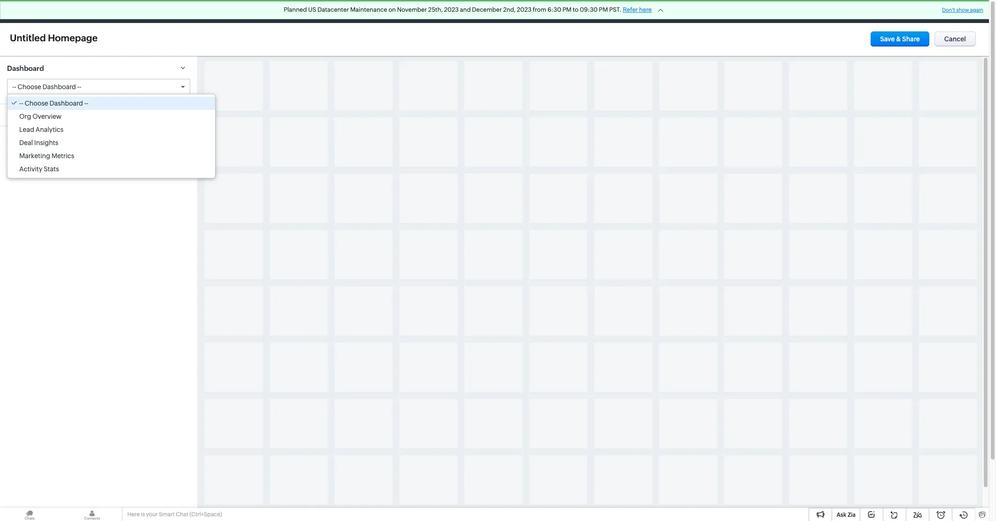 Task type: locate. For each thing, give the bounding box(es) containing it.
calls
[[314, 8, 328, 15]]

dashboard inside tree
[[50, 100, 83, 107]]

signals element
[[866, 0, 884, 23]]

crm
[[23, 7, 42, 16]]

choose up custom view on the top
[[18, 83, 41, 91]]

-- choose dashboard -- up view
[[12, 83, 81, 91]]

custom view link
[[0, 104, 197, 126]]

again
[[970, 7, 983, 13]]

-- choose dashboard -- for tree containing -- choose dashboard --
[[19, 100, 88, 107]]

1 horizontal spatial orders
[[588, 8, 609, 15]]

search element
[[847, 0, 866, 23]]

1 horizontal spatial analytics
[[382, 8, 410, 15]]

2 orders from the left
[[588, 8, 609, 15]]

orders right sales
[[523, 8, 544, 15]]

choose inside field
[[18, 83, 41, 91]]

products link
[[418, 0, 460, 23]]

2023 right 2nd,
[[517, 6, 532, 13]]

0 horizontal spatial orders
[[523, 8, 544, 15]]

&
[[896, 35, 901, 43]]

tree
[[8, 95, 215, 178]]

upgrade
[[775, 12, 802, 18]]

profile image
[[947, 4, 962, 19]]

trial
[[798, 4, 810, 11]]

calls link
[[306, 0, 336, 23]]

analytics link
[[375, 0, 418, 23]]

orders
[[523, 8, 544, 15], [588, 8, 609, 15]]

-- choose dashboard --
[[12, 83, 81, 91], [19, 100, 88, 107]]

0 horizontal spatial 2023
[[444, 6, 459, 13]]

choose inside tree
[[25, 100, 48, 107]]

1 orders from the left
[[523, 8, 544, 15]]

analytics
[[382, 8, 410, 15], [36, 126, 64, 134]]

here is your smart chat (ctrl+space)
[[127, 511, 222, 518]]

from
[[533, 6, 546, 13]]

don't show again
[[942, 7, 983, 13]]

share
[[902, 35, 920, 43]]

ask
[[837, 512, 846, 518]]

save
[[880, 35, 895, 43]]

-- choose dashboard -- inside field
[[12, 83, 81, 91]]

-
[[12, 83, 14, 91], [14, 83, 16, 91], [77, 83, 79, 91], [79, 83, 81, 91], [19, 100, 21, 107], [21, 100, 23, 107], [84, 100, 86, 107], [86, 100, 88, 107]]

insights
[[34, 139, 58, 147]]

0 vertical spatial choose
[[18, 83, 41, 91]]

org overview
[[19, 113, 61, 120]]

datacenter
[[317, 6, 349, 13]]

products
[[425, 8, 453, 15]]

None text field
[[7, 31, 124, 45]]

orders for sales orders
[[523, 8, 544, 15]]

refer
[[623, 6, 638, 13]]

1 vertical spatial dashboard
[[43, 83, 76, 91]]

2 vertical spatial dashboard
[[50, 100, 83, 107]]

smart
[[159, 511, 175, 518]]

cancel
[[944, 35, 966, 43]]

0 horizontal spatial pm
[[563, 6, 572, 13]]

choose for tree containing -- choose dashboard --
[[25, 100, 48, 107]]

pm left pst.
[[599, 6, 608, 13]]

chat
[[176, 511, 188, 518]]

purchase orders
[[559, 8, 609, 15]]

1 pm from the left
[[563, 6, 572, 13]]

your
[[146, 511, 158, 518]]

0 vertical spatial -- choose dashboard --
[[12, 83, 81, 91]]

reports
[[343, 8, 367, 15]]

-- choose dashboard -- inside tree
[[19, 100, 88, 107]]

2023 left and
[[444, 6, 459, 13]]

custom
[[7, 112, 33, 120]]

0 vertical spatial analytics
[[382, 8, 410, 15]]

2023
[[444, 6, 459, 13], [517, 6, 532, 13]]

deal insights
[[19, 139, 58, 147]]

analytics left 25th,
[[382, 8, 410, 15]]

1 horizontal spatial pm
[[599, 6, 608, 13]]

1 horizontal spatial 2023
[[517, 6, 532, 13]]

dashboard
[[7, 64, 44, 72], [43, 83, 76, 91], [50, 100, 83, 107]]

sales
[[505, 8, 521, 15]]

1 vertical spatial -- choose dashboard --
[[19, 100, 88, 107]]

deal
[[19, 139, 33, 147]]

orders right to
[[588, 8, 609, 15]]

dashboard for tree containing -- choose dashboard --
[[50, 100, 83, 107]]

create menu element
[[824, 0, 847, 23]]

choose
[[18, 83, 41, 91], [25, 100, 48, 107]]

lead
[[19, 126, 34, 134]]

dashboard inside field
[[43, 83, 76, 91]]

25th,
[[428, 6, 443, 13]]

2 pm from the left
[[599, 6, 608, 13]]

chats image
[[0, 508, 59, 521]]

ask zia
[[837, 512, 856, 518]]

enterprise-
[[767, 4, 798, 11]]

-- Choose Dashboard -- field
[[8, 79, 190, 94]]

choose up org overview on the left top
[[25, 100, 48, 107]]

dashboard for -- choose dashboard -- field
[[43, 83, 76, 91]]

here
[[127, 511, 140, 518]]

1 vertical spatial choose
[[25, 100, 48, 107]]

pm left to
[[563, 6, 572, 13]]

analytics down overview
[[36, 126, 64, 134]]

maintenance
[[350, 6, 387, 13]]

orders for purchase orders
[[588, 8, 609, 15]]

create menu image
[[829, 6, 841, 17]]

sales orders link
[[498, 0, 551, 23]]

0 horizontal spatial analytics
[[36, 126, 64, 134]]

quotes link
[[460, 0, 498, 23]]

-- choose dashboard -- up overview
[[19, 100, 88, 107]]

pst.
[[609, 6, 622, 13]]

org
[[19, 113, 31, 120]]

marketing
[[19, 152, 50, 160]]

meetings link
[[263, 0, 306, 23]]

pm
[[563, 6, 572, 13], [599, 6, 608, 13]]

tree containing -- choose dashboard --
[[8, 95, 215, 178]]

0 vertical spatial dashboard
[[7, 64, 44, 72]]



Task type: describe. For each thing, give the bounding box(es) containing it.
1 vertical spatial analytics
[[36, 126, 64, 134]]

cancel button
[[934, 31, 976, 46]]

choose for -- choose dashboard -- field
[[18, 83, 41, 91]]

activity
[[19, 165, 42, 173]]

2 2023 from the left
[[517, 6, 532, 13]]

save & share
[[880, 35, 920, 43]]

november
[[397, 6, 427, 13]]

refer here link
[[623, 6, 652, 13]]

meetings
[[270, 8, 299, 15]]

services
[[665, 8, 691, 15]]

on
[[388, 6, 396, 13]]

and
[[460, 6, 471, 13]]

is
[[141, 511, 145, 518]]

quotes
[[468, 8, 490, 15]]

09:30
[[580, 6, 598, 13]]

lead analytics
[[19, 126, 64, 134]]

marketplace element
[[903, 0, 922, 23]]

sales orders
[[505, 8, 544, 15]]

view
[[35, 112, 51, 120]]

save & share button
[[871, 31, 929, 46]]

show
[[956, 7, 969, 13]]

overview
[[32, 113, 61, 120]]

purchase orders link
[[551, 0, 617, 23]]

dashboard link
[[0, 56, 197, 79]]

here
[[639, 6, 652, 13]]

metrics
[[51, 152, 74, 160]]

2nd,
[[503, 6, 516, 13]]

planned us datacenter maintenance on november 25th, 2023 and december 2nd, 2023 from 6:30 pm to 09:30 pm pst. refer here
[[284, 6, 652, 13]]

services link
[[657, 0, 698, 23]]

activity stats
[[19, 165, 59, 173]]

purchase
[[559, 8, 587, 15]]

don't show again link
[[942, 7, 983, 13]]

planned
[[284, 6, 307, 13]]

to
[[573, 6, 579, 13]]

zia
[[848, 512, 856, 518]]

6:30
[[548, 6, 561, 13]]

enterprise-trial upgrade
[[767, 4, 810, 18]]

(ctrl+space)
[[190, 511, 222, 518]]

us
[[308, 6, 316, 13]]

contacts image
[[62, 508, 122, 521]]

setup element
[[922, 0, 941, 23]]

invoices link
[[617, 0, 657, 23]]

invoices
[[624, 8, 650, 15]]

reports link
[[336, 0, 375, 23]]

don't
[[942, 7, 955, 13]]

profile element
[[941, 0, 967, 23]]

marketing metrics
[[19, 152, 74, 160]]

1 2023 from the left
[[444, 6, 459, 13]]

custom view
[[7, 112, 51, 120]]

december
[[472, 6, 502, 13]]

stats
[[44, 165, 59, 173]]

-- choose dashboard -- for -- choose dashboard -- field
[[12, 83, 81, 91]]



Task type: vqa. For each thing, say whether or not it's contained in the screenshot.
the bottommost the "Dashboard"
yes



